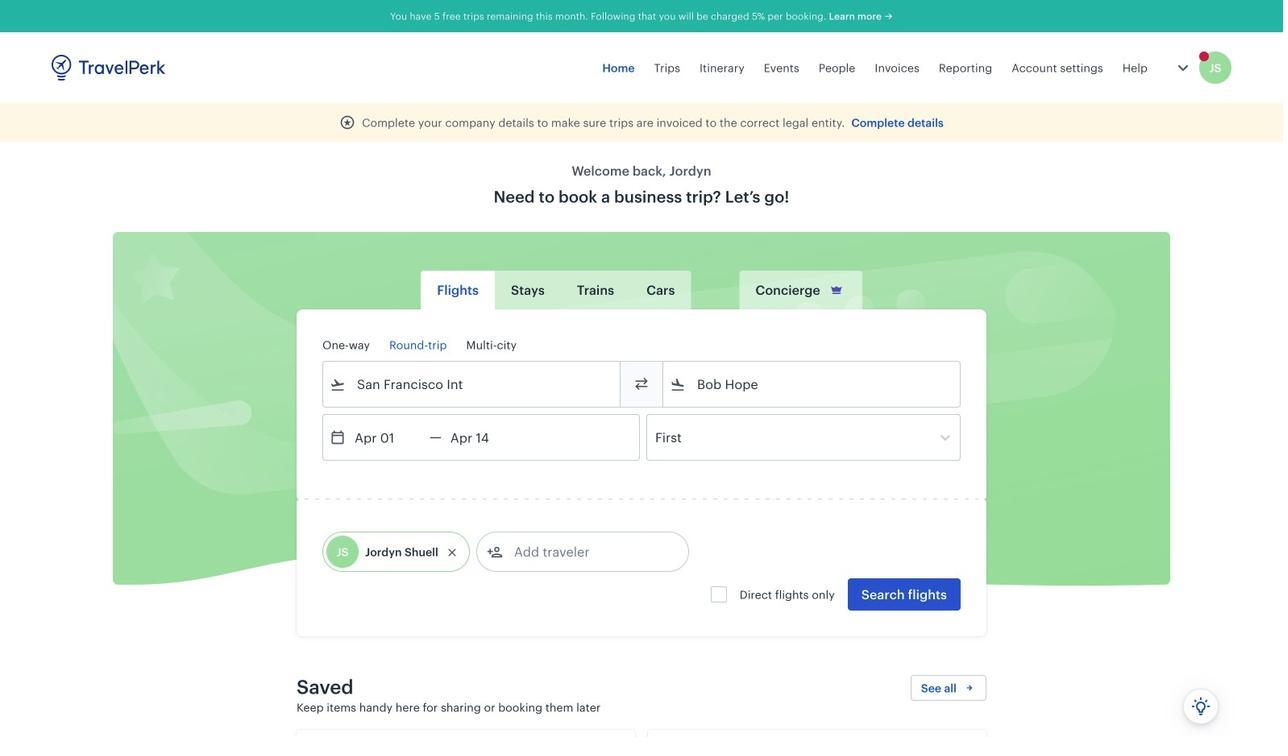 Task type: vqa. For each thing, say whether or not it's contained in the screenshot.
first Delta Air Lines icon from the bottom
no



Task type: locate. For each thing, give the bounding box(es) containing it.
To search field
[[686, 372, 939, 398]]

Return text field
[[442, 415, 526, 460]]



Task type: describe. For each thing, give the bounding box(es) containing it.
Add traveler search field
[[503, 539, 671, 565]]

From search field
[[346, 372, 599, 398]]

Depart text field
[[346, 415, 430, 460]]



